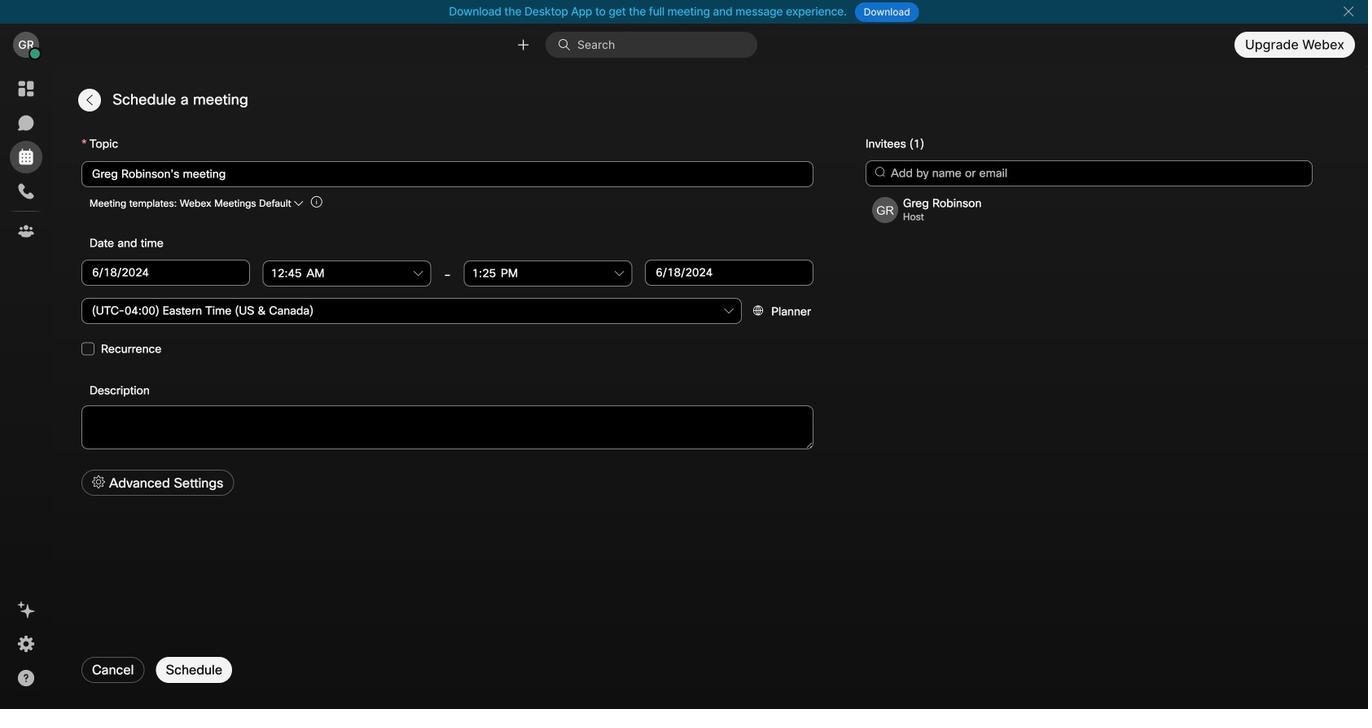 Task type: locate. For each thing, give the bounding box(es) containing it.
dashboard image
[[16, 79, 36, 99]]

wrapper image
[[558, 38, 578, 51]]

messaging, has no new notifications image
[[16, 113, 36, 133]]

navigation
[[0, 66, 52, 710]]

calls image
[[16, 182, 36, 201]]

connect people image
[[516, 37, 531, 53]]



Task type: vqa. For each thing, say whether or not it's contained in the screenshot.
the Accessibility tab on the left of the page
no



Task type: describe. For each thing, give the bounding box(es) containing it.
what's new image
[[16, 600, 36, 620]]

help image
[[16, 669, 36, 688]]

meetings image
[[16, 147, 36, 167]]

cancel_16 image
[[1343, 5, 1356, 18]]

webex tab list
[[10, 73, 42, 248]]

settings image
[[16, 635, 36, 654]]

wrapper image
[[29, 48, 41, 60]]

teams, has no new notifications image
[[16, 222, 36, 241]]



